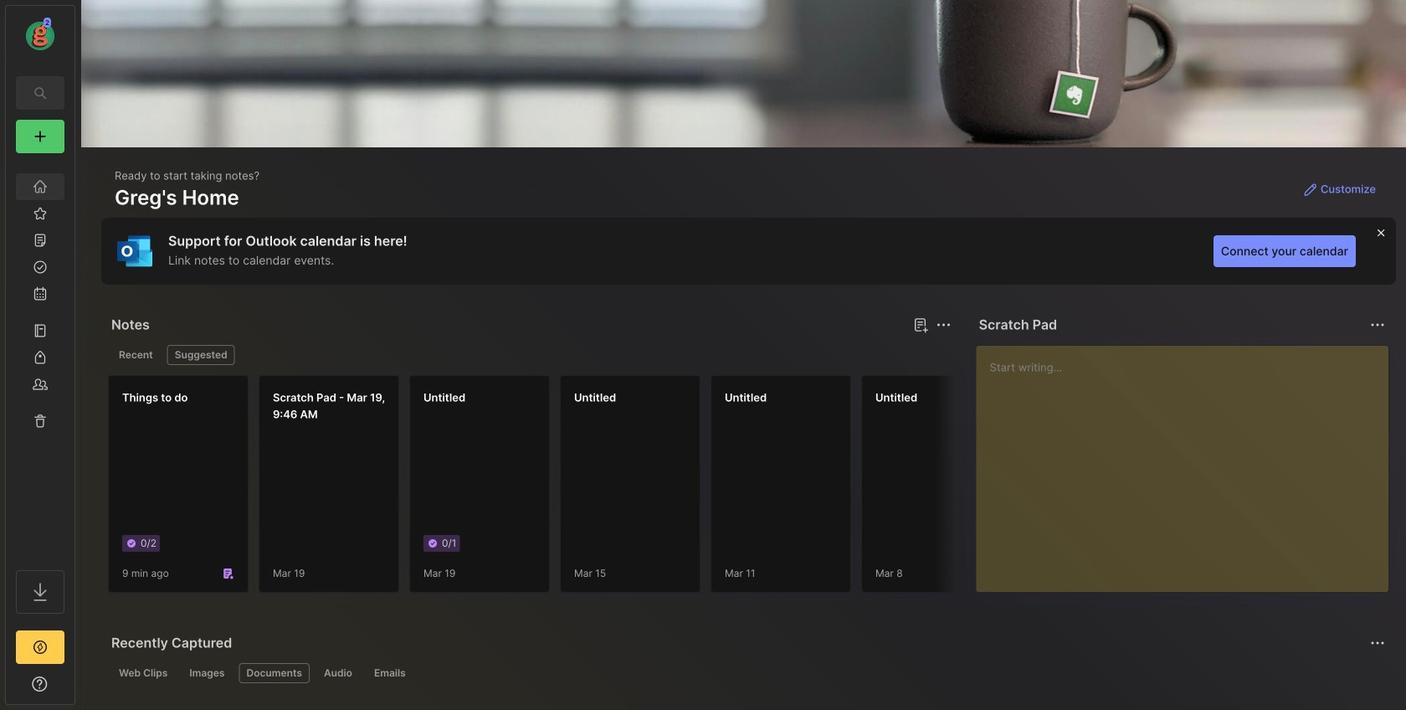 Task type: vqa. For each thing, say whether or not it's contained in the screenshot.
first MORE ACTIONS IMAGE
yes



Task type: locate. For each thing, give the bounding box(es) containing it.
tab
[[111, 345, 161, 365], [167, 345, 235, 365], [111, 663, 175, 683], [182, 663, 232, 683], [239, 663, 310, 683], [316, 663, 360, 683], [367, 663, 413, 683]]

1 vertical spatial tab list
[[111, 663, 1383, 683]]

0 horizontal spatial more actions field
[[933, 313, 956, 337]]

0 vertical spatial tab list
[[111, 345, 949, 365]]

More actions field
[[933, 313, 956, 337], [1367, 313, 1390, 337]]

tab list
[[111, 345, 949, 365], [111, 663, 1383, 683]]

row group
[[108, 375, 1407, 603]]

2 tab list from the top
[[111, 663, 1383, 683]]

1 horizontal spatial more actions field
[[1367, 313, 1390, 337]]

Account field
[[6, 16, 75, 53]]

tree
[[6, 163, 75, 555]]

2 more actions field from the left
[[1367, 313, 1390, 337]]

1 tab list from the top
[[111, 345, 949, 365]]



Task type: describe. For each thing, give the bounding box(es) containing it.
upgrade image
[[30, 637, 50, 657]]

main element
[[0, 0, 80, 710]]

more actions image
[[1368, 315, 1388, 335]]

click to expand image
[[73, 679, 86, 699]]

Start writing… text field
[[990, 346, 1388, 579]]

WHAT'S NEW field
[[6, 671, 75, 698]]

home image
[[32, 178, 49, 195]]

more actions image
[[934, 315, 954, 335]]

tree inside main element
[[6, 163, 75, 555]]

edit search image
[[30, 83, 50, 103]]

1 more actions field from the left
[[933, 313, 956, 337]]



